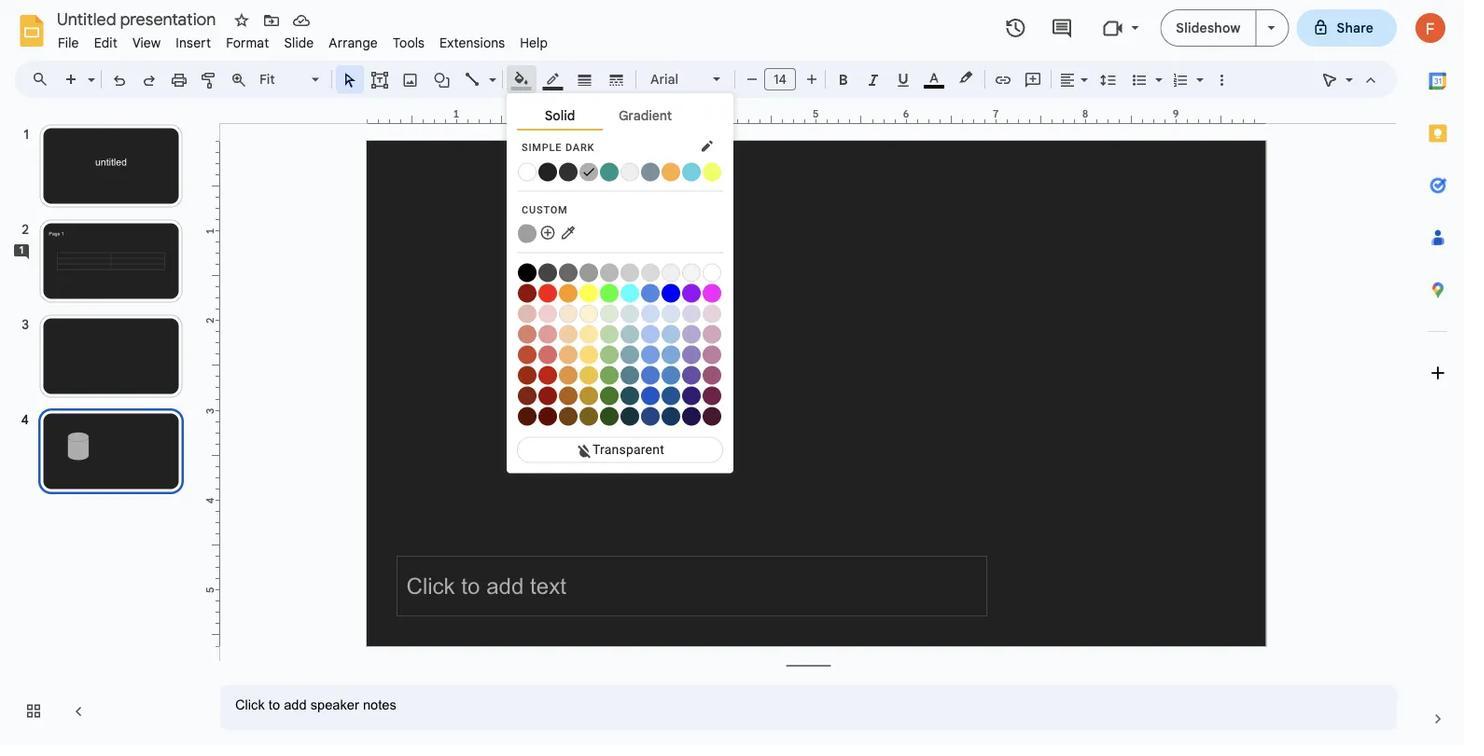 Task type: describe. For each thing, give the bounding box(es) containing it.
slideshow
[[1176, 20, 1241, 36]]

3 row from the top
[[518, 263, 722, 282]]

light blue 1 cell
[[662, 345, 681, 364]]

dark orange 3 image
[[559, 407, 578, 426]]

extensions menu item
[[432, 32, 513, 54]]

theme color #78909c, close to light cyan 1 cell
[[641, 162, 661, 182]]

dark green 3 image
[[600, 407, 619, 426]]

slideshow button
[[1160, 9, 1257, 47]]

dark cyan 2 cell
[[621, 386, 640, 406]]

Zoom text field
[[257, 66, 309, 92]]

theme color #303030, close to dark gray 30 image
[[559, 163, 578, 182]]

light cyan 1 image
[[621, 346, 639, 364]]

Font size text field
[[765, 68, 795, 91]]

transparent
[[593, 442, 664, 458]]

light red berry 2 cell
[[518, 324, 538, 344]]

border color: dark 2 #303030, close to dark gray 30 image
[[543, 66, 564, 91]]

light cornflower blue 2 cell
[[641, 324, 661, 344]]

dark cornflower blue 2 image
[[641, 387, 660, 406]]

slide menu item
[[277, 32, 321, 54]]

dark cyan 3 cell
[[621, 406, 640, 426]]

arial
[[651, 71, 679, 87]]

light magenta 3 cell
[[703, 304, 722, 323]]

light red 1 image
[[539, 346, 557, 364]]

dark blue 2 cell
[[662, 386, 681, 406]]

theme color #eeff41, close to dark yellow 1 image
[[703, 163, 721, 182]]

dark red berry 1 cell
[[518, 365, 538, 385]]

purple cell
[[682, 283, 702, 303]]

light blue 3 cell
[[662, 304, 681, 323]]

light gray 3 cell
[[682, 263, 702, 282]]

share button
[[1297, 9, 1397, 47]]

magenta cell
[[703, 283, 722, 303]]

light purple 2 cell
[[682, 324, 702, 344]]

file menu item
[[50, 32, 86, 54]]

light green 3 image
[[600, 305, 619, 323]]

dark cyan 1 cell
[[621, 365, 640, 385]]

light gray 2 image
[[662, 264, 680, 282]]

red berry cell
[[518, 283, 538, 303]]

tools
[[393, 35, 425, 51]]

light cyan 1 cell
[[621, 345, 640, 364]]

5 row from the top
[[518, 304, 722, 323]]

format
[[226, 35, 269, 51]]

theme color #4dd0e1, close to blue 11 cell
[[682, 162, 702, 182]]

1 row from the top
[[518, 0, 637, 364]]

dark yellow 2 cell
[[580, 386, 599, 406]]

dark orange 1 cell
[[559, 365, 579, 385]]

light yellow 1 image
[[580, 346, 598, 364]]

light cyan 3 cell
[[621, 304, 640, 323]]

dark cornflower blue 1 cell
[[641, 365, 661, 385]]

10 row from the top
[[518, 406, 722, 426]]

red berry image
[[518, 284, 537, 303]]

theme color #eeeeee, close to light gray 2 cell
[[621, 162, 640, 182]]

dark orange 2 image
[[559, 387, 578, 406]]

dark magenta 1 image
[[703, 366, 721, 385]]

dark magenta 3 cell
[[703, 406, 722, 426]]

dark blue 1 cell
[[662, 365, 681, 385]]

dark yellow 1 cell
[[580, 365, 599, 385]]

cyan image
[[621, 284, 639, 303]]

theme color #4dd0e1, close to blue 11 image
[[682, 163, 701, 182]]

6 row from the top
[[518, 324, 722, 344]]

blue image
[[662, 284, 680, 303]]

presentation options image
[[1268, 26, 1275, 30]]

light green 2 cell
[[600, 324, 620, 344]]

light magenta 1 cell
[[703, 345, 722, 364]]

dark
[[566, 142, 595, 154]]

light magenta 3 image
[[703, 305, 721, 323]]

dark magenta 3 image
[[703, 407, 721, 426]]

help
[[520, 35, 548, 51]]

Rename text field
[[50, 7, 227, 30]]

light red 1 cell
[[539, 345, 558, 364]]

light orange 1 image
[[559, 346, 578, 364]]

theme color #ffab40, close to dark yellow 1 image
[[662, 163, 680, 182]]

light yellow 2 cell
[[580, 324, 599, 344]]

dark gray 1 image
[[600, 264, 619, 282]]

dark purple 3 image
[[682, 407, 701, 426]]

dark green 3 cell
[[600, 406, 620, 426]]

light red berry 3 cell
[[518, 304, 538, 323]]

black image
[[518, 264, 537, 282]]

dark red 1 cell
[[539, 365, 558, 385]]

light magenta 2 image
[[703, 325, 721, 344]]

blue cell
[[662, 283, 681, 303]]

dark purple 3 cell
[[682, 406, 702, 426]]

dark magenta 1 cell
[[703, 365, 722, 385]]

light orange 3 image
[[559, 305, 578, 323]]

light blue 2 image
[[662, 325, 680, 344]]

dark cyan 2 image
[[621, 387, 639, 406]]

custom
[[522, 204, 568, 216]]

custom button
[[517, 199, 723, 222]]

solid tab
[[517, 104, 603, 131]]

gradient tab
[[602, 104, 688, 129]]

shape image
[[432, 66, 453, 92]]

Star checkbox
[[229, 7, 255, 34]]

red cell
[[539, 283, 558, 303]]

dark yellow 2 image
[[580, 387, 598, 406]]

file
[[58, 35, 79, 51]]

dark magenta 2 image
[[703, 387, 721, 406]]

theme color #009688, close to dark blue 15 image
[[600, 163, 619, 182]]

theme color #adadad, close to dark gray 1 cell
[[580, 162, 599, 182]]

dark orange 2 cell
[[559, 386, 579, 406]]

light cornflower blue 1 image
[[641, 346, 660, 364]]

8 row from the top
[[518, 365, 722, 385]]

dark red berry 2 cell
[[518, 386, 538, 406]]

light gray 1 cell
[[641, 263, 661, 282]]

theme color #78909c, close to light cyan 1 image
[[641, 163, 660, 182]]

text color image
[[924, 66, 945, 89]]

Font size field
[[764, 68, 804, 95]]

arrange
[[329, 35, 378, 51]]

dark orange 3 cell
[[559, 406, 579, 426]]

light cornflower blue 1 cell
[[641, 345, 661, 364]]

dark blue 3 cell
[[662, 406, 681, 426]]

new slide with layout image
[[83, 67, 95, 74]]

light red 2 cell
[[539, 324, 558, 344]]

dark blue 2 image
[[662, 387, 680, 406]]

light orange 3 cell
[[559, 304, 579, 323]]

theme color #212121, close to dark gray 30 cell
[[539, 162, 558, 182]]

dark yellow 3 cell
[[580, 406, 599, 426]]

light cornflower blue 3 cell
[[641, 304, 661, 323]]

simple
[[522, 142, 562, 154]]

light cyan 2 image
[[621, 325, 639, 344]]

dark gray 2 cell
[[580, 263, 599, 282]]

main toolbar
[[55, 0, 1237, 724]]

light blue 2 cell
[[662, 324, 681, 344]]

black cell
[[518, 263, 538, 282]]

help menu item
[[513, 32, 555, 54]]

orange image
[[559, 284, 578, 303]]

theme color #eeff41, close to dark yellow 1 cell
[[703, 162, 722, 182]]

light red berry 2 image
[[518, 325, 537, 344]]

light orange 2 image
[[559, 325, 578, 344]]

theme color #eeeeee, close to light gray 2 image
[[621, 163, 639, 182]]

menu inside "application"
[[507, 0, 734, 474]]

dark red berry 2 image
[[518, 387, 537, 406]]

dark red 1 image
[[539, 366, 557, 385]]

dark cornflower blue 3 cell
[[641, 406, 661, 426]]

cornflower blue image
[[641, 284, 660, 303]]



Task type: locate. For each thing, give the bounding box(es) containing it.
light yellow 2 image
[[580, 325, 598, 344]]

light green 2 image
[[600, 325, 619, 344]]

tab list
[[1412, 55, 1464, 693]]

dark yellow 3 image
[[580, 407, 598, 426]]

light yellow 1 cell
[[580, 345, 599, 364]]

dark red 2 image
[[539, 387, 557, 406]]

insert image image
[[400, 66, 421, 92]]

simple dark
[[522, 142, 595, 154]]

share
[[1337, 20, 1374, 36]]

dark purple 2 cell
[[682, 386, 702, 406]]

light magenta 1 image
[[703, 346, 721, 364]]

light purple 1 cell
[[682, 345, 702, 364]]

dark cornflower blue 2 cell
[[641, 386, 661, 406]]

dark gray 3 cell
[[559, 263, 579, 282]]

light red 2 image
[[539, 325, 557, 344]]

navigation
[[0, 105, 205, 746]]

row
[[518, 0, 637, 364], [518, 162, 722, 182], [518, 263, 722, 282], [518, 283, 722, 303], [518, 304, 722, 323], [518, 324, 722, 344], [518, 345, 722, 364], [518, 365, 722, 385], [518, 386, 722, 406], [518, 406, 722, 426]]

light orange 1 cell
[[559, 345, 579, 364]]

4 row from the top
[[518, 283, 722, 303]]

font list. arial selected. option
[[651, 66, 702, 92]]

dark blue 1 image
[[662, 366, 680, 385]]

menu containing solid
[[507, 0, 734, 474]]

light green 3 cell
[[600, 304, 620, 323]]

dark green 1 cell
[[600, 365, 620, 385]]

red image
[[539, 284, 557, 303]]

white image
[[703, 264, 721, 282]]

dark red berry 1 image
[[518, 366, 537, 385]]

orange cell
[[559, 283, 579, 303]]

dark cyan 1 image
[[621, 366, 639, 385]]

dark green 1 image
[[600, 366, 619, 385]]

Zoom field
[[254, 66, 328, 94]]

gradient
[[619, 108, 672, 124]]

dark gray 2 image
[[580, 264, 598, 282]]

light yellow 3 cell
[[580, 304, 599, 323]]

edit menu item
[[86, 32, 125, 54]]

cyan cell
[[621, 283, 640, 303]]

light yellow 3 image
[[580, 305, 598, 323]]

light purple 3 cell
[[682, 304, 702, 323]]

light gray 2 cell
[[662, 263, 681, 282]]

select line image
[[484, 67, 497, 74]]

insert menu item
[[168, 32, 219, 54]]

dark gray 1 cell
[[600, 263, 620, 282]]

yellow cell
[[580, 283, 599, 303]]

mode and view toolbar
[[1315, 61, 1386, 98]]

border dash option
[[606, 66, 628, 92]]

format menu item
[[219, 32, 277, 54]]

2 row from the top
[[518, 162, 722, 182]]

light purple 3 image
[[682, 305, 701, 323]]

transparent button
[[517, 437, 723, 463]]

dark purple 1 cell
[[682, 365, 702, 385]]

light cornflower blue 2 image
[[641, 325, 660, 344]]

light red berry 1 cell
[[518, 345, 538, 364]]

gray image
[[621, 264, 639, 282]]

slide
[[284, 35, 314, 51]]

light orange 2 cell
[[559, 324, 579, 344]]

menu bar banner
[[0, 0, 1464, 746]]

dark magenta 2 cell
[[703, 386, 722, 406]]

arrange menu item
[[321, 32, 385, 54]]

light green 1 image
[[600, 346, 619, 364]]

line & paragraph spacing image
[[1098, 66, 1120, 92]]

dark red 2 cell
[[539, 386, 558, 406]]

dark cyan 3 image
[[621, 407, 639, 426]]

dark orange 1 image
[[559, 366, 578, 385]]

green image
[[600, 284, 619, 303]]

dark purple 2 image
[[682, 387, 701, 406]]

highlight color image
[[956, 66, 976, 89]]

dark gray 4 image
[[539, 264, 557, 282]]

7 row from the top
[[518, 345, 722, 364]]

cornflower blue cell
[[641, 283, 661, 303]]

theme color #303030, close to dark gray 30 cell
[[559, 162, 579, 182]]

extensions
[[440, 35, 505, 51]]

tools menu item
[[385, 32, 432, 54]]

light red 3 cell
[[539, 304, 558, 323]]

dark gray 3 image
[[559, 264, 578, 282]]

light blue 3 image
[[662, 305, 680, 323]]

menu bar inside menu bar banner
[[50, 24, 555, 55]]

view menu item
[[125, 32, 168, 54]]

dark red berry 3 image
[[518, 407, 537, 426]]

edit
[[94, 35, 117, 51]]

theme color #009688, close to dark blue 15 cell
[[600, 162, 620, 182]]

application containing slideshow
[[0, 0, 1464, 746]]

light green 1 cell
[[600, 345, 620, 364]]

light purple 2 image
[[682, 325, 701, 344]]

theme color #adadad, close to dark gray 1 image
[[580, 163, 598, 182]]

dark red 3 cell
[[539, 406, 558, 426]]

light cyan 2 cell
[[621, 324, 640, 344]]

green cell
[[600, 283, 620, 303]]

Menus field
[[23, 66, 64, 92]]

theme color white image
[[518, 163, 537, 182]]

gray cell
[[621, 263, 640, 282]]

dark green 2 cell
[[600, 386, 620, 406]]

theme color #ffab40, close to dark yellow 1 cell
[[662, 162, 681, 182]]

light purple 1 image
[[682, 346, 701, 364]]

yellow image
[[580, 284, 598, 303]]

dark green 2 image
[[600, 387, 619, 406]]

insert
[[176, 35, 211, 51]]

dark red 3 image
[[539, 407, 557, 426]]

dark cornflower blue 1 image
[[641, 366, 660, 385]]

dark yellow 1 image
[[580, 366, 598, 385]]

light cyan 3 image
[[621, 305, 639, 323]]

light red 3 image
[[539, 305, 557, 323]]

dark purple 1 image
[[682, 366, 701, 385]]

border weight option
[[574, 66, 596, 92]]

tab list inside menu bar banner
[[1412, 55, 1464, 693]]

menu bar containing file
[[50, 24, 555, 55]]

view
[[132, 35, 161, 51]]

dark cornflower blue 3 image
[[641, 407, 660, 426]]

magenta image
[[703, 284, 721, 303]]

9 row from the top
[[518, 386, 722, 406]]

light blue 1 image
[[662, 346, 680, 364]]

dark red berry 3 cell
[[518, 406, 538, 426]]

theme color #212121, close to dark gray 30 image
[[539, 163, 557, 182]]

light red berry 1 image
[[518, 346, 537, 364]]

light red berry 3 image
[[518, 305, 537, 323]]

menu bar
[[50, 24, 555, 55]]

light cornflower blue 3 image
[[641, 305, 660, 323]]

light gray 3 image
[[682, 264, 701, 282]]

purple image
[[682, 284, 701, 303]]

light magenta 2 cell
[[703, 324, 722, 344]]

dark blue 3 image
[[662, 407, 680, 426]]

light gray 1 image
[[641, 264, 660, 282]]

dark gray 4 cell
[[539, 263, 558, 282]]

application
[[0, 0, 1464, 746]]

solid
[[545, 108, 575, 124]]



Task type: vqa. For each thing, say whether or not it's contained in the screenshot.
Numbered List Menu image
no



